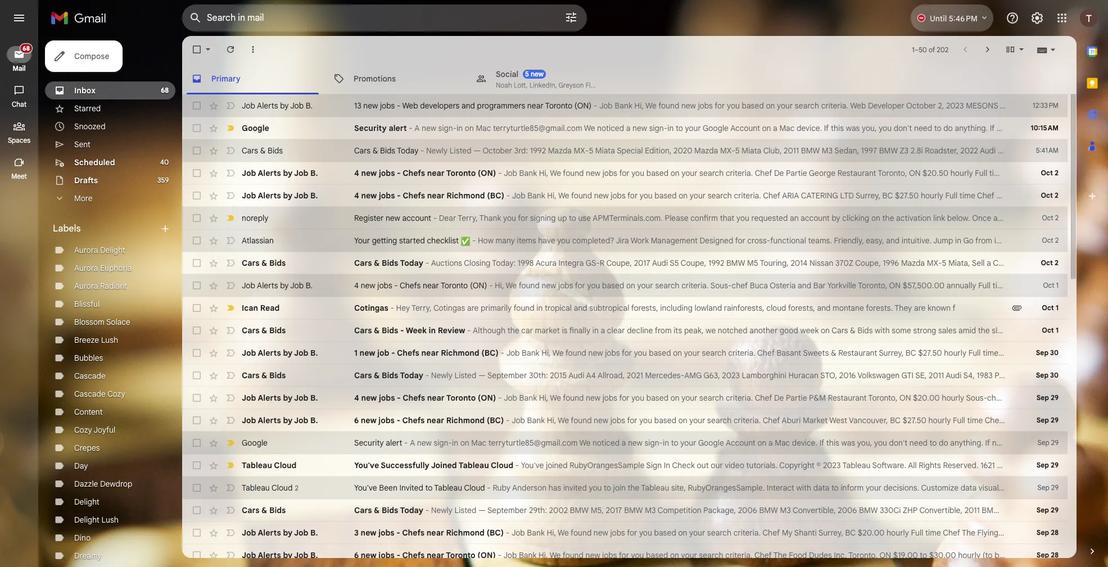 Task type: vqa. For each thing, say whether or not it's contained in the screenshot.


Task type: describe. For each thing, give the bounding box(es) containing it.
row containing noreply
[[182, 207, 1068, 230]]

5 left special in the top of the page
[[589, 146, 594, 156]]

time up below.
[[960, 191, 976, 201]]

by for 4 new jobs - chefs near toronto (on) - job bank hi, we found new jobs for you based on your search criteria. chef de partie p&m restaurant toronto, on $20.00 hourly sous-chef patois restaurant inc. toronto
[[283, 393, 293, 403]]

chefs for 3 new jobs - chefs near richmond (bc) - job bank hi, we found new jobs for you based on your search criteria. chef my shanti surrey, bc $20.00 hourly full time chef the flying pig vancouver, bc $20.00 to $
[[402, 528, 425, 538]]

and right developers
[[462, 101, 475, 111]]

terryturtle85@gmail.com for 10:15 am
[[493, 123, 583, 133]]

2 vertical spatial surrey,
[[819, 528, 844, 538]]

bmw up george
[[802, 146, 820, 156]]

1 left job
[[354, 348, 358, 358]]

in down developers
[[457, 123, 463, 133]]

spaces heading
[[0, 136, 38, 145]]

if up ©
[[820, 438, 825, 448]]

cascade link
[[74, 371, 106, 381]]

29 down seattle,
[[1052, 484, 1059, 492]]

table
[[1041, 416, 1060, 426]]

30th:
[[529, 371, 548, 381]]

great
[[1032, 191, 1052, 201]]

slow-
[[993, 326, 1012, 336]]

by for 4 new jobs - chefs near richmond (bc) - job bank hi, we found new jobs for you based on your search criteria. chef aria catering ltd surrey, bc $27.50 hourly full time chef de partie great bear pub burna
[[283, 191, 293, 201]]

29 for executive
[[1052, 416, 1059, 425]]

amid
[[959, 326, 977, 336]]

oct for hi, we found new jobs for you based on your search criteria. sous-chef buca osteria and bar yorkville toronto, on $57,500.00 annually full time sous-chef no sma
[[1044, 281, 1055, 290]]

98103
[[1077, 461, 1099, 471]]

1 horizontal spatial mazda
[[695, 146, 719, 156]]

a left 2013
[[1086, 326, 1091, 336]]

cascade cozy link
[[74, 389, 125, 399]]

1 vertical spatial 2017
[[606, 506, 623, 516]]

dino
[[74, 533, 91, 544]]

0 vertical spatial vancouver,
[[850, 416, 889, 426]]

inc.
[[1062, 101, 1077, 111]]

sep for vancouver,
[[1037, 529, 1050, 537]]

1 data from the left
[[814, 483, 830, 493]]

3 row from the top
[[182, 140, 1109, 162]]

primarily
[[481, 303, 512, 313]]

meet
[[11, 172, 27, 181]]

richmond for 1 new job - chefs near richmond (bc)
[[441, 348, 480, 358]]

the left car
[[508, 326, 520, 336]]

a down th
[[1108, 371, 1109, 381]]

out
[[697, 461, 709, 471]]

2,
[[939, 101, 945, 111]]

sign- up "edition,"
[[650, 123, 668, 133]]

sep right st.
[[1037, 461, 1050, 470]]

to up 2020
[[676, 123, 684, 133]]

oct for how many items have you completed? jira work management designed for cross-functional teams. friendly, easy, and intuitive. jump in go from idea to done, as a t
[[1043, 236, 1054, 245]]

amg
[[685, 371, 702, 381]]

hourly left (to
[[959, 551, 981, 561]]

tableau up tableau cloud 2
[[242, 461, 272, 471]]

1 row from the top
[[182, 95, 1109, 117]]

0 horizontal spatial terry,
[[412, 303, 432, 313]]

starred
[[74, 104, 101, 114]]

2 horizontal spatial mx-
[[928, 258, 943, 268]]

lowland
[[695, 303, 723, 313]]

1 2006 from the left
[[739, 506, 758, 516]]

terryturtle85@gmail.com for sep 29
[[489, 438, 578, 448]]

chef up 'lamborghini'
[[758, 348, 775, 358]]

main menu image
[[12, 11, 26, 25]]

found up car
[[514, 303, 535, 313]]

13
[[354, 101, 362, 111]]

6 for 6 new jobs - chefs near toronto (on) - job bank hi, we found new jobs for you based on your search criteria. chef the food dudes inc. toronto, on $19.00 to $30.00 hourly (to be negotiated) full time chef pa
[[354, 551, 359, 561]]

12:33 pm
[[1034, 101, 1059, 110]]

to right $19.00
[[921, 551, 928, 561]]

2 cotingas from the left
[[434, 303, 466, 313]]

included
[[1054, 326, 1084, 336]]

68 inside navigation
[[23, 44, 30, 52]]

2 2006 from the left
[[839, 506, 858, 516]]

alerts for 6 new jobs - chefs near toronto (on) - job bank hi, we found new jobs for you based on your search criteria. chef the food dudes inc. toronto, on $19.00 to $30.00 hourly (to be negotiated) full time chef pa
[[258, 551, 281, 561]]

- how many items have you completed? jira work management designed for cross-functional teams. friendly, easy, and intuitive. jump in go from idea to done, as a t
[[471, 236, 1063, 246]]

discover
[[1072, 348, 1103, 358]]

0 horizontal spatial cozy
[[74, 425, 92, 435]]

1 left the 50
[[913, 45, 915, 54]]

0 vertical spatial surrey,
[[856, 191, 881, 201]]

oct for job bank hi, we found new jobs for you based on your search criteria. chef aria catering ltd surrey, bc $27.50 hourly full time chef de partie great bear pub burna
[[1042, 191, 1054, 200]]

to left answer at the bottom right
[[1029, 483, 1036, 493]]

1 horizontal spatial 1992
[[709, 258, 725, 268]]

in
[[664, 461, 671, 471]]

based for p&m
[[647, 393, 669, 403]]

pri
[[1101, 461, 1109, 471]]

my
[[783, 528, 793, 538]]

apmterminals.com.
[[593, 213, 663, 223]]

richmond for 3 new jobs - chefs near richmond (bc)
[[446, 528, 485, 538]]

full up below.
[[946, 191, 958, 201]]

you, for 10:15 am
[[863, 123, 878, 133]]

today:
[[493, 258, 516, 268]]

0 vertical spatial 1992
[[530, 146, 546, 156]]

bc up the gti
[[906, 348, 917, 358]]

patois
[[1006, 393, 1028, 403]]

solace
[[106, 317, 130, 327]]

including
[[661, 303, 693, 313]]

chef left 'aria'
[[764, 191, 781, 201]]

time up $30.00
[[926, 528, 942, 538]]

we'll for 10:15 am
[[1013, 123, 1029, 133]]

google up tableau cloud
[[242, 438, 268, 448]]

34th
[[1005, 461, 1022, 471]]

thank
[[480, 213, 502, 223]]

customize
[[922, 483, 959, 493]]

row containing ican read
[[182, 297, 1068, 320]]

2 for auctions closing today: 1998 acura integra gs-r coupe, 2017 audi s5 coupe, 1992 bmw m5 touring, 2014 nissan 370z coupe, 1996 mazda mx-5 miata, sell a car auctio
[[1056, 259, 1059, 267]]

time down rs5
[[990, 168, 1006, 178]]

content link
[[74, 407, 103, 417]]

and down bar
[[818, 303, 831, 313]]

0 horizontal spatial sous-
[[711, 281, 732, 291]]

oct for hey terry, cotingas are primarily found in tropical and subtropical forests, including lowland rainforests, cloud forests, and montane forests. they are known f
[[1043, 304, 1055, 312]]

time left pa
[[1065, 551, 1080, 561]]

alert for 10:15 am
[[389, 123, 407, 133]]

cross-
[[748, 236, 771, 246]]

rubyorangessample.
[[688, 483, 765, 493]]

sep 30 for bids
[[1037, 371, 1059, 380]]

hourly down the s4,
[[943, 393, 965, 403]]

roadster,
[[926, 146, 959, 156]]

b. for 3 new jobs - chefs near richmond (bc) - job bank hi, we found new jobs for you based on your search criteria. chef my shanti surrey, bc $20.00 hourly full time chef the flying pig vancouver, bc $20.00 to $
[[311, 528, 318, 538]]

0 vertical spatial the
[[963, 528, 976, 538]]

bank for job bank hi, we found new jobs for you based on your search criteria. chef de partie p&m restaurant toronto, on $20.00 hourly sous-chef patois restaurant inc. toronto
[[520, 393, 537, 403]]

aurora for aurora radiant
[[74, 281, 98, 291]]

1 vertical spatial vancouver,
[[1014, 528, 1053, 538]]

settings image
[[1031, 11, 1045, 25]]

2 horizontal spatial 2023
[[947, 101, 965, 111]]

you've been invited to tableau cloud - ruby anderson has invited you to join the tableau site, rubyorangessample. interact with data to inform your decisions. customize data visualizations to answer your questio
[[354, 483, 1109, 493]]

m3 up pig
[[1003, 506, 1014, 516]]

1 horizontal spatial 2017
[[634, 258, 651, 268]]

to up rights
[[930, 438, 938, 448]]

developers
[[420, 101, 460, 111]]

you've for you've successfully joined tableau cloud
[[354, 461, 379, 471]]

alert for sep 29
[[386, 438, 403, 448]]

use
[[579, 213, 591, 223]]

chat heading
[[0, 100, 38, 109]]

dreamy
[[74, 551, 102, 562]]

chef left my
[[763, 528, 780, 538]]

sign- down developers
[[439, 123, 457, 133]]

social, 5 new messages, tab
[[467, 63, 609, 95]]

1621
[[981, 461, 996, 471]]

full down 2022
[[976, 168, 988, 178]]

$27.50 for vancouver,
[[903, 416, 927, 426]]

5 row from the top
[[182, 185, 1109, 207]]

audi left rs5
[[981, 146, 997, 156]]

near for job bank hi, we found new jobs for you based on your search criteria. chef aburi market west vancouver, bc $27.50 hourly full time chef executive table group vancou
[[427, 416, 445, 426]]

alerts for 4 new jobs - chefs near toronto (on) - hi, we found new jobs for you based on your search criteria. sous-chef buca osteria and bar yorkville toronto, on $57,500.00 annually full time sous-chef no sma
[[257, 281, 278, 291]]

b. for 6 new jobs - chefs near richmond (bc) - job bank hi, we found new jobs for you based on your search criteria. chef aburi market west vancouver, bc $27.50 hourly full time chef executive table group vancou
[[311, 416, 318, 426]]

burna
[[1089, 191, 1109, 201]]

3 coupe, from the left
[[856, 258, 882, 268]]

aurora radiant
[[74, 281, 127, 291]]

rainforests,
[[725, 303, 765, 313]]

bmw left "z3"
[[880, 146, 899, 156]]

a left t
[[1054, 236, 1058, 246]]

2023 for software.
[[824, 461, 841, 471]]

bc down answer at the bottom right
[[1055, 528, 1066, 538]]

the right join
[[628, 483, 640, 493]]

oct for although the car market is finally in a clear decline from its peak, we notched another good week on cars & bids with some strong sales amid the slow-down. that included a 2013
[[1043, 326, 1055, 335]]

sep for negotiated)
[[1037, 551, 1050, 560]]

you've for you've been invited to tableau cloud
[[354, 483, 377, 493]]

6 for 6 new jobs - chefs near richmond (bc) - job bank hi, we found new jobs for you based on your search criteria. chef aburi market west vancouver, bc $27.50 hourly full time chef executive table group vancou
[[354, 416, 359, 426]]

near for job bank hi, we found new jobs for you based on your search criteria. chef de partie george restaurant toronto, on $20.50 hourly full time chef shahi tandoor brampto
[[427, 168, 445, 178]]

chef left food at bottom right
[[755, 551, 772, 561]]

m3 left 'competition'
[[645, 506, 656, 516]]

cars & bids for cars & bids today - newly listed — september 29th: 2002 bmw m5, 2017 bmw m3 competition package, 2006 bmw m3 convertible, 2006 bmw 330ci zhp convertible, 2011 bmw m3 convertible, cars & bids se
[[242, 506, 286, 516]]

help for 10:15 am
[[1031, 123, 1047, 133]]

advanced search options image
[[560, 6, 583, 29]]

chefs for 6 new jobs - chefs near toronto (on) - job bank hi, we found new jobs for you based on your search criteria. chef the food dudes inc. toronto, on $19.00 to $30.00 hourly (to be negotiated) full time chef pa
[[403, 551, 425, 561]]

richmond for 6 new jobs - chefs near richmond (bc)
[[447, 416, 485, 426]]

based for ltd
[[655, 191, 677, 201]]

4 row from the top
[[182, 162, 1109, 185]]

toronto, for $20.50
[[879, 168, 908, 178]]

0 horizontal spatial $20.00
[[858, 528, 885, 538]]

— for 30th:
[[479, 371, 486, 381]]

friendly,
[[835, 236, 865, 246]]

montane
[[833, 303, 865, 313]]

$20.50
[[923, 168, 949, 178]]

has
[[549, 483, 562, 493]]

Search in mail text field
[[207, 12, 533, 24]]

visualizations
[[979, 483, 1027, 493]]

16 row from the top
[[182, 432, 1101, 455]]

based for dudes
[[647, 551, 669, 561]]

job alerts by job b. for 4 new jobs - chefs near richmond (bc) - job bank hi, we found new jobs for you based on your search criteria. chef aria catering ltd surrey, bc $27.50 hourly full time chef de partie great bear pub burna
[[242, 191, 318, 201]]

hey
[[396, 303, 410, 313]]

hi, for job bank hi, we found new jobs for you based on your search criteria. chef aria catering ltd surrey, bc $27.50 hourly full time chef de partie great bear pub burna
[[548, 191, 557, 201]]

m3 left "sedan,"
[[822, 146, 833, 156]]

9 row from the top
[[182, 275, 1078, 297]]

need for sep 29
[[910, 438, 928, 448]]

more image
[[248, 44, 259, 55]]

p&m
[[810, 393, 827, 403]]

near for hi, we found new jobs for you based on your search criteria. sous-chef buca osteria and bar yorkville toronto, on $57,500.00 annually full time sous-chef no sma
[[423, 281, 439, 291]]

1 horizontal spatial mx-
[[721, 146, 736, 156]]

row containing atlassian
[[182, 230, 1068, 252]]

15 row from the top
[[182, 410, 1109, 432]]

google up our
[[699, 438, 725, 448]]

0 horizontal spatial mx-
[[574, 146, 589, 156]]

found for job bank hi, we found new jobs for you based on your search criteria. chef basant sweets & restaurant surrey, bc $27.50 hourly full time view all similar jobs discover th
[[566, 348, 587, 358]]

3 convertible, from the left
[[1016, 506, 1059, 516]]

1 vertical spatial from
[[655, 326, 672, 336]]

found for job bank hi, we found new jobs for you based on your search criteria. chef de partie george restaurant toronto, on $20.50 hourly full time chef shahi tandoor brampto
[[563, 168, 584, 178]]

a up rubyorangessample
[[622, 438, 626, 448]]

tableau down sign
[[642, 483, 670, 493]]

our
[[711, 461, 723, 471]]

criteria. up "sedan,"
[[822, 101, 849, 111]]

1 vertical spatial partie
[[1009, 191, 1030, 201]]

hourly down sales
[[945, 348, 967, 358]]

newly for newly listed — september 30th: 2015 audi a4 allroad, 2021 mercedes-amg g63, 2023 lamborghini huracan sto, 2016 volkswagen gti se, 2011 audi s4, 1983 porsche 928 s, cars & bids sell a
[[431, 371, 453, 381]]

sep 29 for patois
[[1037, 394, 1059, 402]]

hourly up rights
[[929, 416, 952, 426]]

bank for job bank hi, we found new jobs for you based on your search criteria. chef de partie george restaurant toronto, on $20.50 hourly full time chef shahi tandoor brampto
[[520, 168, 537, 178]]

alerts for 4 new jobs - chefs near toronto (on) - job bank hi, we found new jobs for you based on your search criteria. chef de partie george restaurant toronto, on $20.50 hourly full time chef shahi tandoor brampto
[[258, 168, 281, 178]]

near for job bank hi, we found new jobs for you based on your search criteria. chef the food dudes inc. toronto, on $19.00 to $30.00 hourly (to be negotiated) full time chef pa
[[427, 551, 445, 561]]

time left view
[[984, 348, 999, 358]]

2 vertical spatial 2011
[[965, 506, 981, 516]]

similar
[[1030, 348, 1053, 358]]

if up the 1621
[[986, 438, 991, 448]]

1 horizontal spatial chef
[[988, 393, 1004, 403]]

13 row from the top
[[182, 365, 1109, 387]]

1 convertible, from the left
[[793, 506, 837, 516]]

tableau right joined
[[459, 461, 489, 471]]

chef down 'lamborghini'
[[755, 393, 773, 403]]

1 vertical spatial sell
[[1093, 371, 1106, 381]]

1 horizontal spatial $20.00
[[914, 393, 941, 403]]

activation
[[897, 213, 932, 223]]

alerts for 3 new jobs - chefs near richmond (bc) - job bank hi, we found new jobs for you based on your search criteria. chef my shanti surrey, bc $20.00 hourly full time chef the flying pig vancouver, bc $20.00 to $
[[258, 528, 281, 538]]

a4
[[587, 371, 596, 381]]

chef up $30.00
[[944, 528, 961, 538]]

cloud left the ruby
[[464, 483, 485, 493]]

1 horizontal spatial from
[[976, 236, 993, 246]]

20 row from the top
[[182, 522, 1109, 545]]

technologies
[[1001, 101, 1060, 111]]

0 vertical spatial october
[[907, 101, 937, 111]]

special
[[617, 146, 643, 156]]

sep 29 right st.
[[1037, 461, 1059, 470]]

1 forests, from the left
[[632, 303, 659, 313]]

restaurant for &
[[839, 348, 878, 358]]

1 miata from the left
[[596, 146, 616, 156]]

promotions tab
[[325, 63, 466, 95]]

5 left miata,
[[943, 258, 947, 268]]

17 row from the top
[[182, 455, 1109, 477]]

0 vertical spatial inc.
[[1071, 393, 1084, 403]]

in up joined
[[452, 438, 459, 448]]

delight lush link
[[74, 515, 119, 526]]

0 horizontal spatial mazda
[[548, 146, 572, 156]]

1 horizontal spatial 2011
[[930, 371, 945, 381]]

based for west
[[655, 416, 677, 426]]

by for 4 new jobs - chefs near toronto (on) - job bank hi, we found new jobs for you based on your search criteria. chef de partie george restaurant toronto, on $20.50 hourly full time chef shahi tandoor brampto
[[283, 168, 293, 178]]

a left car
[[988, 258, 992, 268]]

cloud down tableau cloud
[[272, 483, 293, 493]]

$30.00
[[930, 551, 957, 561]]

dazzle
[[74, 479, 98, 490]]

330ci
[[881, 506, 902, 516]]

b. for 13 new jobs - web developers and programmers  near toronto (on) - job bank hi, we found new jobs for you based on your search criteria. web developer october 2, 2023 mesons technologies inc. scarboro
[[306, 101, 313, 111]]

4 new jobs - chefs near toronto (on) - job bank hi, we found new jobs for you based on your search criteria. chef de partie p&m restaurant toronto, on $20.00 hourly sous-chef patois restaurant inc. toronto
[[354, 393, 1109, 403]]

toronto, for $20.00
[[869, 393, 898, 403]]

bc up software.
[[891, 416, 901, 426]]

breeze
[[74, 335, 99, 345]]

near for job bank hi, we found new jobs for you based on your search criteria. chef de partie p&m restaurant toronto, on $20.00 hourly sous-chef patois restaurant inc. toronto
[[427, 393, 445, 403]]

in up "edition,"
[[668, 123, 674, 133]]

full right negotiated)
[[1050, 551, 1063, 561]]

in right the week
[[429, 326, 436, 336]]

job alerts by job b. for 1 new job - chefs near richmond (bc) - job bank hi, we found new jobs for you based on your search criteria. chef basant sweets & restaurant surrey, bc $27.50 hourly full time view all similar jobs discover th
[[242, 348, 318, 358]]

1 vertical spatial oct 1
[[1043, 304, 1059, 312]]

all
[[909, 461, 918, 471]]

drafts link
[[74, 176, 98, 186]]

2002
[[549, 506, 568, 516]]

blossom
[[74, 317, 104, 327]]

2 inside tableau cloud 2
[[295, 484, 299, 493]]

✅ image
[[461, 237, 471, 246]]

acura
[[536, 258, 557, 268]]

(on) for job bank hi, we found new jobs for you based on your search criteria. chef de partie p&m restaurant toronto, on $20.00 hourly sous-chef patois restaurant inc. toronto
[[478, 393, 497, 403]]

drafts
[[74, 176, 98, 186]]

1 vertical spatial surrey,
[[880, 348, 904, 358]]

©
[[817, 461, 822, 471]]

sedan,
[[835, 146, 860, 156]]

1 new job - chefs near richmond (bc) - job bank hi, we found new jobs for you based on your search criteria. chef basant sweets & restaurant surrey, bc $27.50 hourly full time view all similar jobs discover th
[[354, 348, 1109, 358]]

down.
[[1012, 326, 1034, 336]]

tableau down joined
[[435, 483, 463, 493]]

0 vertical spatial cozy
[[107, 389, 125, 399]]

1 vertical spatial de
[[997, 191, 1007, 201]]

radiant
[[100, 281, 127, 291]]

t
[[1060, 236, 1063, 246]]

to right the up
[[569, 213, 577, 223]]

sep 29 down seattle,
[[1038, 484, 1059, 492]]

osteria
[[770, 281, 796, 291]]

chef left pa
[[1082, 551, 1099, 561]]

on for $19.00
[[880, 551, 892, 561]]

sent
[[74, 140, 91, 150]]

to left the $
[[1097, 528, 1104, 538]]

google down 13 new jobs - web developers and programmers  near toronto (on) - job bank hi, we found new jobs for you based on your search criteria. web developer october 2, 2023 mesons technologies inc. scarboro
[[703, 123, 729, 133]]

cars & bids for cars & bids today - newly listed — september 30th: 2015 audi a4 allroad, 2021 mercedes-amg g63, 2023 lamborghini huracan sto, 2016 volkswagen gti se, 2011 audi s4, 1983 porsche 928 s, cars & bids sell a
[[242, 371, 286, 381]]

search for surrey,
[[708, 528, 732, 538]]

search for george
[[700, 168, 724, 178]]

2 horizontal spatial mazda
[[902, 258, 926, 268]]

do for sep 29
[[940, 438, 949, 448]]

1 cotingas from the left
[[354, 303, 389, 313]]

package,
[[704, 506, 737, 516]]

0 horizontal spatial with
[[797, 483, 812, 493]]

0 horizontal spatial chef
[[732, 281, 748, 291]]

bmw down interact
[[760, 506, 779, 516]]

1998
[[518, 258, 534, 268]]

hi, for job bank hi, we found new jobs for you based on your search criteria. chef basant sweets & restaurant surrey, bc $27.50 hourly full time view all similar jobs discover th
[[542, 348, 551, 358]]

in left go
[[956, 236, 962, 246]]

a up tutorials.
[[769, 438, 773, 448]]

tableau up inform
[[843, 461, 871, 471]]

18 row from the top
[[182, 477, 1109, 500]]

near for job bank hi, we found new jobs for you based on your search criteria. chef aria catering ltd surrey, bc $27.50 hourly full time chef de partie great bear pub burna
[[427, 191, 445, 201]]

full up the s4,
[[969, 348, 982, 358]]

job
[[378, 348, 390, 358]]

criteria. for surrey,
[[734, 528, 761, 538]]

job alerts by job b. for 3 new jobs - chefs near richmond (bc) - job bank hi, we found new jobs for you based on your search criteria. chef my shanti surrey, bc $20.00 hourly full time chef the flying pig vancouver, bc $20.00 to $
[[242, 528, 318, 538]]

search for p&m
[[700, 393, 724, 403]]

0 horizontal spatial inc.
[[835, 551, 847, 561]]

near for job bank hi, we found new jobs for you based on your search criteria. chef basant sweets & restaurant surrey, bc $27.50 hourly full time view all similar jobs discover th
[[422, 348, 439, 358]]

28 for full
[[1052, 551, 1059, 560]]

in right finally
[[593, 326, 599, 336]]

invited
[[564, 483, 587, 493]]

you've up 'anderson'
[[521, 461, 544, 471]]

1 horizontal spatial 68
[[161, 86, 169, 95]]

bmw down join
[[625, 506, 643, 516]]

on for $57,500.00
[[890, 281, 901, 291]]

zhp
[[904, 506, 918, 516]]

of
[[929, 45, 936, 54]]

g63,
[[704, 371, 721, 381]]

lush for breeze lush
[[101, 335, 118, 345]]

was for sep 29
[[842, 438, 856, 448]]

completed?
[[573, 236, 615, 246]]

found down 1998
[[519, 281, 540, 291]]

negotiated)
[[1007, 551, 1048, 561]]

search in mail image
[[186, 8, 206, 28]]

the right amid
[[979, 326, 991, 336]]

hi, for job bank hi, we found new jobs for you based on your search criteria. chef de partie george restaurant toronto, on $20.50 hourly full time chef shahi tandoor brampto
[[539, 168, 549, 178]]

toggle split pane mode image
[[1005, 44, 1017, 55]]

2 convertible, from the left
[[920, 506, 963, 516]]

shanti
[[795, 528, 817, 538]]

aurora radiant link
[[74, 281, 127, 291]]

found up "edition,"
[[659, 101, 680, 111]]



Task type: locate. For each thing, give the bounding box(es) containing it.
aurora euphoria
[[74, 263, 132, 273]]

1 vertical spatial account
[[726, 438, 756, 448]]

sign- up sign
[[645, 438, 663, 448]]

by for 4 new jobs - chefs near toronto (on) - hi, we found new jobs for you based on your search criteria. sous-chef buca osteria and bar yorkville toronto, on $57,500.00 annually full time sous-chef no sma
[[280, 281, 289, 291]]

sep 30 down 'similar'
[[1037, 371, 1059, 380]]

tab list containing social
[[182, 63, 1077, 95]]

1 30 from the top
[[1051, 349, 1059, 357]]

sep 29 for se
[[1037, 506, 1059, 515]]

by for 6 new jobs - chefs near richmond (bc) - job bank hi, we found new jobs for you based on your search criteria. chef aburi market west vancouver, bc $27.50 hourly full time chef executive table group vancou
[[283, 416, 293, 426]]

1 september from the top
[[488, 371, 527, 381]]

to
[[676, 123, 684, 133], [935, 123, 942, 133], [569, 213, 577, 223], [1012, 236, 1020, 246], [672, 438, 679, 448], [930, 438, 938, 448], [426, 483, 433, 493], [604, 483, 612, 493], [832, 483, 839, 493], [1029, 483, 1036, 493], [1097, 528, 1104, 538], [921, 551, 928, 561]]

time down car
[[993, 281, 1009, 291]]

cotingas - hey terry, cotingas are primarily found in tropical and subtropical forests, including lowland rainforests, cloud forests, and montane forests. they are known f
[[354, 303, 956, 313]]

0 horizontal spatial coupe,
[[607, 258, 632, 268]]

sep 30 for all
[[1037, 349, 1059, 357]]

a for 10:15 am
[[415, 123, 420, 133]]

0 vertical spatial security
[[354, 123, 387, 133]]

join
[[614, 483, 626, 493]]

link
[[934, 213, 946, 223]]

chef left shahi
[[1008, 168, 1025, 178]]

1 coupe, from the left
[[607, 258, 632, 268]]

chefs for 4 new jobs - chefs near toronto (on) - job bank hi, we found new jobs for you based on your search criteria. chef de partie george restaurant toronto, on $20.50 hourly full time chef shahi tandoor brampto
[[403, 168, 425, 178]]

on left $20.50
[[910, 168, 921, 178]]

b. for 6 new jobs - chefs near toronto (on) - job bank hi, we found new jobs for you based on your search criteria. chef the food dudes inc. toronto, on $19.00 to $30.00 hourly (to be negotiated) full time chef pa
[[311, 551, 318, 561]]

0 vertical spatial sep 28
[[1037, 529, 1059, 537]]

software.
[[873, 461, 907, 471]]

mazda right 2020
[[695, 146, 719, 156]]

2 aurora from the top
[[74, 263, 98, 273]]

restaurant for p&m
[[829, 393, 867, 403]]

oct 1 for down.
[[1043, 326, 1059, 335]]

2 28 from the top
[[1052, 551, 1059, 560]]

0 horizontal spatial from
[[655, 326, 672, 336]]

yorkville
[[828, 281, 857, 291]]

snoozed link
[[74, 122, 106, 132]]

full right annually
[[979, 281, 991, 291]]

newly for newly listed — october 3rd: 1992 mazda mx-5 miata special edition, 2020 mazda mx-5 miata club, 2011 bmw m3 sedan, 1997 bmw z3 2.8i roadster, 2022 audi rs5 sportback, 1990 honda civ
[[427, 146, 448, 156]]

2 left t
[[1056, 236, 1059, 245]]

tab list
[[1077, 36, 1109, 527], [182, 63, 1077, 95]]

tutorials.
[[747, 461, 778, 471]]

navigation
[[0, 36, 39, 568]]

found for job bank hi, we found new jobs for you based on your search criteria. chef the food dudes inc. toronto, on $19.00 to $30.00 hourly (to be negotiated) full time chef pa
[[563, 551, 584, 561]]

noticed for 10:15 am
[[598, 123, 625, 133]]

listed down developers
[[450, 146, 472, 156]]

full down zhp
[[912, 528, 924, 538]]

main content
[[182, 36, 1109, 568]]

job alerts by job b. for 6 new jobs - chefs near richmond (bc) - job bank hi, we found new jobs for you based on your search criteria. chef aburi market west vancouver, bc $27.50 hourly full time chef executive table group vancou
[[242, 416, 318, 426]]

coupe, right r at right
[[607, 258, 632, 268]]

1 down no
[[1057, 304, 1059, 312]]

2 are from the left
[[915, 303, 926, 313]]

0 vertical spatial delight
[[100, 245, 125, 255]]

5 inside tab
[[526, 69, 529, 78]]

1 vertical spatial 28
[[1052, 551, 1059, 560]]

snoozed
[[74, 122, 106, 132]]

with
[[876, 326, 891, 336], [797, 483, 812, 493]]

1 sep 30 from the top
[[1037, 349, 1059, 357]]

many
[[496, 236, 515, 246]]

$27.50 up activation
[[896, 191, 920, 201]]

criteria. for dudes
[[726, 551, 753, 561]]

1 6 from the top
[[354, 416, 359, 426]]

6 new jobs - chefs near richmond (bc) - job bank hi, we found new jobs for you based on your search criteria. chef aburi market west vancouver, bc $27.50 hourly full time chef executive table group vancou
[[354, 416, 1109, 426]]

a down promotions tab
[[415, 123, 420, 133]]

dazzle dewdrop
[[74, 479, 132, 490]]

0 vertical spatial 30
[[1051, 349, 1059, 357]]

2 cascade from the top
[[74, 389, 106, 399]]

1 vertical spatial october
[[483, 146, 513, 156]]

hi,
[[635, 101, 644, 111], [539, 168, 549, 178], [548, 191, 557, 201], [495, 281, 504, 291], [542, 348, 551, 358], [539, 393, 549, 403], [547, 416, 557, 426], [547, 528, 556, 538], [539, 551, 548, 561]]

cars & bids for cars & bids today - newly listed — october 3rd: 1992 mazda mx-5 miata special edition, 2020 mazda mx-5 miata club, 2011 bmw m3 sedan, 1997 bmw z3 2.8i roadster, 2022 audi rs5 sportback, 1990 honda civ
[[242, 146, 283, 156]]

has attachment image
[[1012, 303, 1023, 314]]

1 left sma
[[1057, 281, 1059, 290]]

4 for 4 new jobs - chefs near richmond (bc) - job bank hi, we found new jobs for you based on your search criteria. chef aria catering ltd surrey, bc $27.50 hourly full time chef de partie great bear pub burna
[[354, 191, 359, 201]]

2 vertical spatial 2023
[[824, 461, 841, 471]]

0 horizontal spatial are
[[468, 303, 479, 313]]

you've left successfully
[[354, 461, 379, 471]]

1 horizontal spatial inc.
[[1071, 393, 1084, 403]]

2 vertical spatial oct 1
[[1043, 326, 1059, 335]]

chefs for 4 new jobs - chefs near richmond (bc) - job bank hi, we found new jobs for you based on your search criteria. chef aria catering ltd surrey, bc $27.50 hourly full time chef de partie great bear pub burna
[[403, 191, 425, 201]]

bmw
[[802, 146, 820, 156], [880, 146, 899, 156], [727, 258, 746, 268], [570, 506, 589, 516], [625, 506, 643, 516], [760, 506, 779, 516], [860, 506, 879, 516], [983, 506, 1001, 516]]

coupe, left 1996
[[856, 258, 882, 268]]

the left food at bottom right
[[774, 551, 788, 561]]

security
[[354, 123, 387, 133], [354, 438, 384, 448]]

bmw up flying
[[983, 506, 1001, 516]]

2 sep 30 from the top
[[1037, 371, 1059, 380]]

time down the s4,
[[968, 416, 984, 426]]

(on)
[[575, 101, 592, 111], [478, 168, 497, 178], [470, 281, 487, 291], [478, 393, 497, 403], [478, 551, 496, 561]]

— for 3rd:
[[474, 146, 481, 156]]

1 job alerts by job b. from the top
[[242, 101, 313, 111]]

21 row from the top
[[182, 545, 1109, 567]]

0 vertical spatial was
[[847, 123, 861, 133]]

hourly down 330ci
[[887, 528, 910, 538]]

68 link
[[7, 43, 33, 63]]

toronto, for $57,500.00
[[859, 281, 888, 291]]

0 vertical spatial sep 30
[[1037, 349, 1059, 357]]

(bc) for 4 new jobs - chefs near richmond (bc)
[[487, 191, 505, 201]]

1 horizontal spatial data
[[961, 483, 977, 493]]

sep right all on the bottom right
[[1037, 349, 1049, 357]]

once
[[973, 213, 992, 223]]

clicking
[[843, 213, 870, 223]]

$57,500.00
[[903, 281, 945, 291]]

2 right shahi
[[1056, 169, 1059, 177]]

1 vertical spatial this
[[827, 438, 840, 448]]

if down the mesons
[[991, 123, 995, 133]]

atlassian
[[242, 236, 274, 246]]

sep for we'll
[[1038, 439, 1050, 447]]

sous- down auctio
[[1011, 281, 1032, 291]]

f
[[953, 303, 956, 313]]

auctio
[[1008, 258, 1031, 268]]

based for &
[[649, 348, 672, 358]]

gmail image
[[51, 7, 112, 29]]

sep 28 for vancouver,
[[1037, 529, 1059, 537]]

5 cars & bids from the top
[[242, 506, 286, 516]]

1 security alert - a new sign-in on mac terryturtle85@gmail.com we noticed a new sign-in to your google account on a mac device. if this was you, you don't need to do anything. if not, we'll help you secure your from the top
[[354, 123, 1106, 133]]

202
[[938, 45, 949, 54]]

10:15 am
[[1032, 124, 1059, 132]]

job alerts by job b. for 6 new jobs - chefs near toronto (on) - job bank hi, we found new jobs for you based on your search criteria. chef the food dudes inc. toronto, on $19.00 to $30.00 hourly (to be negotiated) full time chef pa
[[242, 551, 318, 561]]

6 new jobs - chefs near toronto (on) - job bank hi, we found new jobs for you based on your search criteria. chef the food dudes inc. toronto, on $19.00 to $30.00 hourly (to be negotiated) full time chef pa
[[354, 551, 1109, 561]]

6 job alerts by job b. from the top
[[242, 393, 318, 403]]

hi, for job bank hi, we found new jobs for you based on your search criteria. chef aburi market west vancouver, bc $27.50 hourly full time chef executive table group vancou
[[547, 416, 557, 426]]

1 horizontal spatial convertible,
[[920, 506, 963, 516]]

2 job alerts by job b. from the top
[[242, 168, 318, 178]]

2 web from the left
[[851, 101, 867, 111]]

mercedes-
[[646, 371, 685, 381]]

found down 2015
[[563, 393, 584, 403]]

job alerts by job b. for 4 new jobs - chefs near toronto (on) - hi, we found new jobs for you based on your search criteria. sous-chef buca osteria and bar yorkville toronto, on $57,500.00 annually full time sous-chef no sma
[[242, 281, 313, 291]]

alerts for 6 new jobs - chefs near richmond (bc) - job bank hi, we found new jobs for you based on your search criteria. chef aburi market west vancouver, bc $27.50 hourly full time chef executive table group vancou
[[258, 416, 281, 426]]

inc.
[[1071, 393, 1084, 403], [835, 551, 847, 561]]

cotingas
[[354, 303, 389, 313], [434, 303, 466, 313]]

1 vertical spatial inc.
[[835, 551, 847, 561]]

do up roadster,
[[944, 123, 954, 133]]

2 vertical spatial listed
[[455, 506, 477, 516]]

near
[[528, 101, 544, 111], [427, 168, 445, 178], [427, 191, 445, 201], [423, 281, 439, 291], [422, 348, 439, 358], [427, 393, 445, 403], [427, 416, 445, 426], [427, 528, 444, 538], [427, 551, 445, 561]]

review
[[438, 326, 466, 336]]

b. for 4 new jobs - chefs near toronto (on) - job bank hi, we found new jobs for you based on your search criteria. chef de partie p&m restaurant toronto, on $20.00 hourly sous-chef patois restaurant inc. toronto
[[311, 393, 318, 403]]

2 vertical spatial —
[[479, 506, 486, 516]]

brampto
[[1080, 168, 1109, 178]]

11 row from the top
[[182, 320, 1109, 342]]

29 down table
[[1052, 439, 1059, 447]]

the left activation
[[883, 213, 895, 223]]

2 for job bank hi, we found new jobs for you based on your search criteria. chef aria catering ltd surrey, bc $27.50 hourly full time chef de partie great bear pub burna
[[1056, 191, 1059, 200]]

new inside tab
[[531, 69, 544, 78]]

bc right shanti
[[846, 528, 856, 538]]

support image
[[1007, 11, 1020, 25]]

web left "developer"
[[851, 101, 867, 111]]

meet heading
[[0, 172, 38, 181]]

0 vertical spatial from
[[976, 236, 993, 246]]

1 for cars & bids - week in review - although the car market is finally in a clear decline from its peak, we notched another good week on cars & bids with some strong sales amid the slow-down. that included a 2013
[[1057, 326, 1059, 335]]

bubbles
[[74, 353, 103, 363]]

to right invited
[[426, 483, 433, 493]]

2 forests, from the left
[[789, 303, 816, 313]]

all
[[1020, 348, 1028, 358]]

2 for job bank hi, we found new jobs for you based on your search criteria. chef de partie george restaurant toronto, on $20.50 hourly full time chef shahi tandoor brampto
[[1056, 169, 1059, 177]]

mx- left special in the top of the page
[[574, 146, 589, 156]]

newly
[[427, 146, 448, 156], [431, 371, 453, 381], [431, 506, 453, 516]]

on for $20.00
[[900, 393, 912, 403]]

0 horizontal spatial october
[[483, 146, 513, 156]]

1 vertical spatial cascade
[[74, 389, 106, 399]]

Search in mail search field
[[182, 5, 587, 32]]

2011
[[784, 146, 800, 156], [930, 371, 945, 381], [965, 506, 981, 516]]

google down primary tab
[[242, 123, 269, 133]]

0 vertical spatial help
[[1031, 123, 1047, 133]]

you've
[[354, 461, 379, 471], [521, 461, 544, 471], [354, 483, 377, 493]]

1 vertical spatial sep 30
[[1037, 371, 1059, 380]]

2 vertical spatial delight
[[74, 515, 99, 526]]

vancou
[[1086, 416, 1109, 426]]

29 down answer at the bottom right
[[1052, 506, 1059, 515]]

2011 right the club,
[[784, 146, 800, 156]]

1 vertical spatial security
[[354, 438, 384, 448]]

we'll up 34th
[[1009, 438, 1024, 448]]

4 job alerts by job b. from the top
[[242, 281, 313, 291]]

lamborghini
[[742, 371, 787, 381]]

oct down no
[[1043, 304, 1055, 312]]

1 vertical spatial newly
[[431, 371, 453, 381]]

ican
[[242, 303, 258, 313]]

to right idea
[[1012, 236, 1020, 246]]

be
[[995, 551, 1005, 561]]

bank for job bank hi, we found new jobs for you based on your search criteria. chef my shanti surrey, bc $20.00 hourly full time chef the flying pig vancouver, bc $20.00 to $
[[527, 528, 545, 538]]

you've successfully joined tableau cloud - you've joined rubyorangessample sign in check out our video tutorials. copyright © 2023 tableau software. all rights reserved. 1621 n 34th st. seattle, wa 98103 pri
[[354, 461, 1109, 471]]

and right "easy," in the top of the page
[[887, 236, 900, 246]]

2 4 from the top
[[354, 191, 359, 201]]

1 vertical spatial secure
[[1059, 438, 1083, 448]]

0 vertical spatial this
[[832, 123, 845, 133]]

for
[[715, 101, 725, 111], [620, 168, 630, 178], [628, 191, 638, 201], [518, 213, 529, 223], [736, 236, 746, 246], [575, 281, 586, 291], [622, 348, 632, 358], [620, 393, 630, 403], [628, 416, 638, 426], [627, 528, 638, 538], [619, 551, 630, 561]]

today for auctions closing today: 1998 acura integra gs-r coupe, 2017 audi s5 coupe, 1992 bmw m5 touring, 2014 nissan 370z coupe, 1996 mazda mx-5 miata, sell a car auctio
[[400, 258, 424, 268]]

chef up once
[[978, 191, 995, 201]]

2 data from the left
[[961, 483, 977, 493]]

was up "sedan,"
[[847, 123, 861, 133]]

jira
[[616, 236, 630, 246]]

— down "although"
[[479, 371, 486, 381]]

club,
[[764, 146, 782, 156]]

2023 right the g63,
[[723, 371, 740, 381]]

— left '29th:'
[[479, 506, 486, 516]]

$27.50 for surrey,
[[896, 191, 920, 201]]

surrey, right ltd
[[856, 191, 881, 201]]

audi left s5
[[653, 258, 669, 268]]

s,
[[1041, 371, 1048, 381]]

2011 right se,
[[930, 371, 945, 381]]

cloud
[[274, 461, 297, 471], [491, 461, 514, 471], [272, 483, 293, 493], [464, 483, 485, 493]]

labels heading
[[53, 223, 160, 235]]

0 horizontal spatial 68
[[23, 44, 30, 52]]

sep 28 for negotiated)
[[1037, 551, 1059, 560]]

1 vertical spatial 2011
[[930, 371, 945, 381]]

2 security alert - a new sign-in on mac terryturtle85@gmail.com we noticed a new sign-in to your google account on a mac device. if this was you, you don't need to do anything. if not, we'll help you secure your from the top
[[354, 438, 1101, 448]]

security for 10:15 am
[[354, 123, 387, 133]]

2020
[[674, 146, 693, 156]]

surrey, up dudes
[[819, 528, 844, 538]]

0 vertical spatial need
[[915, 123, 933, 133]]

0 vertical spatial cascade
[[74, 371, 106, 381]]

2006
[[739, 506, 758, 516], [839, 506, 858, 516]]

navigation containing mail
[[0, 36, 39, 568]]

anything.
[[956, 123, 989, 133], [951, 438, 984, 448]]

do
[[944, 123, 954, 133], [940, 438, 949, 448]]

1 horizontal spatial sous-
[[967, 393, 988, 403]]

this for sep 29
[[827, 438, 840, 448]]

7 row from the top
[[182, 230, 1068, 252]]

primary tab
[[182, 63, 324, 95]]

s5
[[670, 258, 679, 268]]

0 horizontal spatial account
[[403, 213, 432, 223]]

0 vertical spatial noticed
[[598, 123, 625, 133]]

on down 1996
[[890, 281, 901, 291]]

tab list inside main content
[[182, 63, 1077, 95]]

cascade cozy
[[74, 389, 125, 399]]

1 cars & bids from the top
[[242, 146, 283, 156]]

0 vertical spatial not,
[[997, 123, 1011, 133]]

1 vertical spatial security alert - a new sign-in on mac terryturtle85@gmail.com we noticed a new sign-in to your google account on a mac device. if this was you, you don't need to do anything. if not, we'll help you secure your
[[354, 438, 1101, 448]]

2 horizontal spatial sous-
[[1011, 281, 1032, 291]]

2 30 from the top
[[1051, 371, 1059, 380]]

0 vertical spatial terry,
[[458, 213, 478, 223]]

sep for inc.
[[1037, 394, 1050, 402]]

do for 10:15 am
[[944, 123, 954, 133]]

job alerts by job b. for 4 new jobs - chefs near toronto (on) - job bank hi, we found new jobs for you based on your search criteria. chef de partie george restaurant toronto, on $20.50 hourly full time chef shahi tandoor brampto
[[242, 168, 318, 178]]

1 vertical spatial 68
[[161, 86, 169, 95]]

1 right that
[[1057, 326, 1059, 335]]

1 vertical spatial $27.50
[[919, 348, 943, 358]]

68
[[23, 44, 30, 52], [161, 86, 169, 95]]

2 cars & bids from the top
[[242, 258, 286, 268]]

0 horizontal spatial 2023
[[723, 371, 740, 381]]

1 aurora from the top
[[74, 245, 98, 255]]

2 security from the top
[[354, 438, 384, 448]]

30 for all
[[1051, 349, 1059, 357]]

4 for 4 new jobs - chefs near toronto (on) - job bank hi, we found new jobs for you based on your search criteria. chef de partie george restaurant toronto, on $20.50 hourly full time chef shahi tandoor brampto
[[354, 168, 359, 178]]

you
[[727, 101, 740, 111], [880, 123, 892, 133], [1049, 123, 1061, 133], [632, 168, 645, 178], [640, 191, 653, 201], [504, 213, 517, 223], [737, 213, 750, 223], [558, 236, 571, 246], [588, 281, 601, 291], [634, 348, 647, 358], [632, 393, 645, 403], [640, 416, 653, 426], [875, 438, 888, 448], [1044, 438, 1057, 448], [589, 483, 602, 493], [640, 528, 653, 538], [632, 551, 645, 561]]

need for 10:15 am
[[915, 123, 933, 133]]

by for 6 new jobs - chefs near toronto (on) - job bank hi, we found new jobs for you based on your search criteria. chef the food dudes inc. toronto, on $19.00 to $30.00 hourly (to be negotiated) full time chef pa
[[283, 551, 293, 561]]

no
[[1050, 281, 1060, 291]]

alerts for 13 new jobs - web developers and programmers  near toronto (on) - job bank hi, we found new jobs for you based on your search criteria. web developer october 2, 2023 mesons technologies inc. scarboro
[[257, 101, 278, 111]]

cascade for cascade link at the bottom of page
[[74, 371, 106, 381]]

0 horizontal spatial cotingas
[[354, 303, 389, 313]]

1 vertical spatial noticed
[[593, 438, 620, 448]]

1 vertical spatial terry,
[[412, 303, 432, 313]]

not, up n at the bottom right of the page
[[993, 438, 1007, 448]]

george
[[810, 168, 836, 178]]

mail heading
[[0, 64, 38, 73]]

sep 29
[[1037, 394, 1059, 402], [1037, 416, 1059, 425], [1038, 439, 1059, 447], [1037, 461, 1059, 470], [1038, 484, 1059, 492], [1037, 506, 1059, 515]]

7 job alerts by job b. from the top
[[242, 416, 318, 426]]

1 horizontal spatial terry,
[[458, 213, 478, 223]]

row
[[182, 95, 1109, 117], [182, 117, 1106, 140], [182, 140, 1109, 162], [182, 162, 1109, 185], [182, 185, 1109, 207], [182, 207, 1068, 230], [182, 230, 1068, 252], [182, 252, 1068, 275], [182, 275, 1078, 297], [182, 297, 1068, 320], [182, 320, 1109, 342], [182, 342, 1109, 365], [182, 365, 1109, 387], [182, 387, 1109, 410], [182, 410, 1109, 432], [182, 432, 1101, 455], [182, 455, 1109, 477], [182, 477, 1109, 500], [182, 500, 1109, 522], [182, 522, 1109, 545], [182, 545, 1109, 567]]

september down the ruby
[[488, 506, 527, 516]]

0 vertical spatial $27.50
[[896, 191, 920, 201]]

bmw left m5
[[727, 258, 746, 268]]

2 sep 28 from the top
[[1037, 551, 1059, 560]]

audi left the s4,
[[947, 371, 962, 381]]

go
[[964, 236, 974, 246]]

a up the club,
[[774, 123, 778, 133]]

2 horizontal spatial $20.00
[[1068, 528, 1095, 538]]

dreamy link
[[74, 551, 102, 562]]

0 vertical spatial partie
[[787, 168, 808, 178]]

are right they
[[915, 303, 926, 313]]

main content containing social
[[182, 36, 1109, 568]]

1 vertical spatial 1992
[[709, 258, 725, 268]]

0 vertical spatial de
[[775, 168, 785, 178]]

cars & bids for cars & bids today - auctions closing today: 1998 acura integra gs-r coupe, 2017 audi s5 coupe, 1992 bmw m5 touring, 2014 nissan 370z coupe, 1996 mazda mx-5 miata, sell a car auctio
[[242, 258, 286, 268]]

aurora delight link
[[74, 245, 125, 255]]

security alert - a new sign-in on mac terryturtle85@gmail.com we noticed a new sign-in to your google account on a mac device. if this was you, you don't need to do anything. if not, we'll help you secure your for 10:15 am
[[354, 123, 1106, 133]]

found
[[659, 101, 680, 111], [563, 168, 584, 178], [572, 191, 593, 201], [519, 281, 540, 291], [514, 303, 535, 313], [566, 348, 587, 358], [563, 393, 584, 403], [571, 416, 592, 426], [571, 528, 592, 538], [563, 551, 584, 561]]

oct 2 down tandoor
[[1042, 191, 1059, 200]]

security alert - a new sign-in on mac terryturtle85@gmail.com we noticed a new sign-in to your google account on a mac device. if this was you, you don't need to do anything. if not, we'll help you secure your up cars & bids today - newly listed — october 3rd: 1992 mazda mx-5 miata special edition, 2020 mazda mx-5 miata club, 2011 bmw m3 sedan, 1997 bmw z3 2.8i roadster, 2022 audi rs5 sportback, 1990 honda civ
[[354, 123, 1106, 133]]

blossom solace
[[74, 317, 130, 327]]

oct 1 left sma
[[1044, 281, 1059, 290]]

1 horizontal spatial web
[[851, 101, 867, 111]]

criteria. down cars & bids today - auctions closing today: 1998 acura integra gs-r coupe, 2017 audi s5 coupe, 1992 bmw m5 touring, 2014 nissan 370z coupe, 1996 mazda mx-5 miata, sell a car auctio
[[682, 281, 709, 291]]

1 cascade from the top
[[74, 371, 106, 381]]

terryturtle85@gmail.com up 3rd:
[[493, 123, 583, 133]]

1 web from the left
[[403, 101, 418, 111]]

10 row from the top
[[182, 297, 1068, 320]]

0 horizontal spatial 2011
[[784, 146, 800, 156]]

None checkbox
[[191, 123, 203, 134], [191, 145, 203, 156], [191, 168, 203, 179], [191, 213, 203, 224], [191, 235, 203, 246], [191, 258, 203, 269], [191, 280, 203, 291], [191, 393, 203, 404], [191, 438, 203, 449], [191, 505, 203, 517], [191, 528, 203, 539], [191, 123, 203, 134], [191, 145, 203, 156], [191, 168, 203, 179], [191, 213, 203, 224], [191, 235, 203, 246], [191, 258, 203, 269], [191, 280, 203, 291], [191, 393, 203, 404], [191, 438, 203, 449], [191, 505, 203, 517], [191, 528, 203, 539]]

29th:
[[529, 506, 547, 516]]

1 account from the left
[[403, 213, 432, 223]]

inbox
[[74, 86, 96, 96]]

rubyorangessample
[[570, 461, 645, 471]]

requested
[[752, 213, 789, 223]]

lush
[[101, 335, 118, 345], [101, 515, 119, 526]]

is
[[562, 326, 568, 336]]

2 september from the top
[[488, 506, 527, 516]]

sep right be
[[1037, 551, 1050, 560]]

to up check
[[672, 438, 679, 448]]

started
[[399, 236, 425, 246]]

delight for the delight 'link' in the bottom of the page
[[74, 497, 99, 508]]

0 vertical spatial do
[[944, 123, 954, 133]]

40
[[160, 158, 169, 167]]

2 row from the top
[[182, 117, 1106, 140]]

chef down the club,
[[755, 168, 773, 178]]

8 job alerts by job b. from the top
[[242, 528, 318, 538]]

don't
[[894, 123, 913, 133], [890, 438, 908, 448]]

5 job alerts by job b. from the top
[[242, 348, 318, 358]]

se
[[1104, 506, 1109, 516]]

we'll for sep 29
[[1009, 438, 1024, 448]]

1 sep 28 from the top
[[1037, 529, 1059, 537]]

not, for 10:15 am
[[997, 123, 1011, 133]]

0 horizontal spatial vancouver,
[[850, 416, 889, 426]]

3 cars & bids from the top
[[242, 326, 286, 336]]

forests, up week
[[789, 303, 816, 313]]

2 horizontal spatial coupe,
[[856, 258, 882, 268]]

19 row from the top
[[182, 500, 1109, 522]]

0 vertical spatial sell
[[973, 258, 986, 268]]

1 vertical spatial a
[[410, 438, 415, 448]]

oct for dear terry, thank you for signing up to use apmterminals.com. please confirm that you requested an account by clicking on the activation link below. once authen
[[1043, 214, 1054, 222]]

1 4 from the top
[[354, 168, 359, 178]]

2 miata from the left
[[742, 146, 762, 156]]

4 for 4 new jobs - chefs near toronto (on) - job bank hi, we found new jobs for you based on your search criteria. chef de partie p&m restaurant toronto, on $20.00 hourly sous-chef patois restaurant inc. toronto
[[354, 393, 359, 403]]

$
[[1106, 528, 1109, 538]]

to left inform
[[832, 483, 839, 493]]

oct 2
[[1042, 169, 1059, 177], [1042, 191, 1059, 200], [1043, 214, 1059, 222], [1043, 236, 1059, 245], [1042, 259, 1059, 267]]

vancouver, right west
[[850, 416, 889, 426]]

1 horizontal spatial with
[[876, 326, 891, 336]]

refresh image
[[225, 44, 236, 55]]

3 job alerts by job b. from the top
[[242, 191, 318, 201]]

listed down review
[[455, 371, 477, 381]]

8 row from the top
[[182, 252, 1068, 275]]

0 vertical spatial newly
[[427, 146, 448, 156]]

0 vertical spatial we'll
[[1013, 123, 1029, 133]]

1 horizontal spatial 2006
[[839, 506, 858, 516]]

de up authen at the top right
[[997, 191, 1007, 201]]

today for newly listed — september 29th: 2002 bmw m5, 2017 bmw m3 competition package, 2006 bmw m3 convertible, 2006 bmw 330ci zhp convertible, 2011 bmw m3 convertible, cars & bids se
[[400, 506, 424, 516]]

convertible, down answer at the bottom right
[[1016, 506, 1059, 516]]

1 security from the top
[[354, 123, 387, 133]]

primary
[[212, 73, 241, 84]]

28 right negotiated)
[[1052, 551, 1059, 560]]

sign
[[647, 461, 662, 471]]

oct down 5:41 am
[[1042, 169, 1054, 177]]

(bc) for 3 new jobs - chefs near richmond (bc)
[[487, 528, 504, 538]]

in up "in" at the bottom right of the page
[[663, 438, 670, 448]]

ltd
[[841, 191, 855, 201]]

2011 up flying
[[965, 506, 981, 516]]

bids
[[268, 146, 283, 156], [380, 146, 396, 156], [270, 258, 286, 268], [382, 258, 399, 268], [270, 326, 286, 336], [382, 326, 399, 336], [858, 326, 874, 336], [270, 371, 286, 381], [382, 371, 399, 381], [1076, 371, 1091, 381], [270, 506, 286, 516], [382, 506, 399, 516], [1087, 506, 1102, 516]]

None checkbox
[[191, 44, 203, 55], [191, 100, 203, 111], [191, 190, 203, 201], [191, 303, 203, 314], [191, 325, 203, 336], [191, 348, 203, 359], [191, 370, 203, 381], [191, 415, 203, 426], [191, 460, 203, 472], [191, 483, 203, 494], [191, 550, 203, 562], [191, 44, 203, 55], [191, 100, 203, 111], [191, 190, 203, 201], [191, 303, 203, 314], [191, 325, 203, 336], [191, 348, 203, 359], [191, 370, 203, 381], [191, 415, 203, 426], [191, 460, 203, 472], [191, 483, 203, 494], [191, 550, 203, 562]]

getting
[[372, 236, 397, 246]]

2023 for huracan
[[723, 371, 740, 381]]

sep for group
[[1037, 416, 1050, 425]]

oct 2 up as
[[1043, 214, 1059, 222]]

1 28 from the top
[[1052, 529, 1059, 537]]

4 cars & bids from the top
[[242, 371, 286, 381]]

newly down joined
[[431, 506, 453, 516]]

help for sep 29
[[1026, 438, 1042, 448]]

1 vertical spatial listed
[[455, 371, 477, 381]]

chefs for 6 new jobs - chefs near richmond (bc) - job bank hi, we found new jobs for you based on your search criteria. chef aburi market west vancouver, bc $27.50 hourly full time chef executive table group vancou
[[403, 416, 425, 426]]

and right 'tropical'
[[574, 303, 588, 313]]

m5,
[[591, 506, 604, 516]]

select input tool image
[[1050, 45, 1057, 54]]

listed for newly listed — september 29th: 2002 bmw m5, 2017 bmw m3 competition package, 2006 bmw m3 convertible, 2006 bmw 330ci zhp convertible, 2011 bmw m3 convertible, cars & bids se
[[455, 506, 477, 516]]

0 vertical spatial 2011
[[784, 146, 800, 156]]

9 job alerts by job b. from the top
[[242, 551, 318, 561]]

criteria. down cars & bids today - newly listed — september 30th: 2015 audi a4 allroad, 2021 mercedes-amg g63, 2023 lamborghini huracan sto, 2016 volkswagen gti se, 2011 audi s4, 1983 porsche 928 s, cars & bids sell a
[[726, 393, 754, 403]]

0 vertical spatial account
[[731, 123, 761, 133]]

based for surrey,
[[655, 528, 677, 538]]

oct down as
[[1042, 259, 1054, 267]]

security for sep 29
[[354, 438, 384, 448]]

work
[[631, 236, 649, 246]]

found up the up
[[563, 168, 584, 178]]

sep left 'group'
[[1037, 416, 1050, 425]]

mx-
[[574, 146, 589, 156], [721, 146, 736, 156], [928, 258, 943, 268]]

29 left wa
[[1052, 461, 1059, 470]]

scheduled
[[74, 158, 115, 168]]

1 vertical spatial delight
[[74, 497, 99, 508]]

b. for 4 new jobs - chefs near toronto (on) - hi, we found new jobs for you based on your search criteria. sous-chef buca osteria and bar yorkville toronto, on $57,500.00 annually full time sous-chef no sma
[[306, 281, 313, 291]]

0 vertical spatial listed
[[450, 146, 472, 156]]

0 vertical spatial a
[[415, 123, 420, 133]]

oct for job bank hi, we found new jobs for you based on your search criteria. chef de partie george restaurant toronto, on $20.50 hourly full time chef shahi tandoor brampto
[[1042, 169, 1054, 177]]

14 row from the top
[[182, 387, 1109, 410]]

vancouver, up negotiated)
[[1014, 528, 1053, 538]]

— for 29th:
[[479, 506, 486, 516]]

12 row from the top
[[182, 342, 1109, 365]]

1 horizontal spatial coupe,
[[681, 258, 707, 268]]

criteria. for ltd
[[735, 191, 762, 201]]

toronto, down "z3"
[[879, 168, 908, 178]]

0 vertical spatial —
[[474, 146, 481, 156]]

group
[[1062, 416, 1084, 426]]

in left 'tropical'
[[537, 303, 543, 313]]

$20.00 left the $
[[1068, 528, 1095, 538]]

2 horizontal spatial chef
[[1032, 281, 1048, 291]]

0 horizontal spatial the
[[774, 551, 788, 561]]

2 account from the left
[[801, 213, 830, 223]]

listed for newly listed — september 30th: 2015 audi a4 allroad, 2021 mercedes-amg g63, 2023 lamborghini huracan sto, 2016 volkswagen gti se, 2011 audi s4, 1983 porsche 928 s, cars & bids sell a
[[455, 371, 477, 381]]

1 vertical spatial alert
[[386, 438, 403, 448]]

criteria. down notched
[[729, 348, 756, 358]]

1 vertical spatial with
[[797, 483, 812, 493]]

alerts for 4 new jobs - chefs near toronto (on) - job bank hi, we found new jobs for you based on your search criteria. chef de partie p&m restaurant toronto, on $20.00 hourly sous-chef patois restaurant inc. toronto
[[258, 393, 281, 403]]

1 horizontal spatial account
[[801, 213, 830, 223]]

1 are from the left
[[468, 303, 479, 313]]

closing
[[464, 258, 491, 268]]

4 4 from the top
[[354, 393, 359, 403]]

2 coupe, from the left
[[681, 258, 707, 268]]

data down ©
[[814, 483, 830, 493]]

1 horizontal spatial the
[[963, 528, 976, 538]]

security alert - a new sign-in on mac terryturtle85@gmail.com we noticed a new sign-in to your google account on a mac device. if this was you, you don't need to do anything. if not, we'll help you secure your for sep 29
[[354, 438, 1101, 448]]

search for dudes
[[700, 551, 724, 561]]

restaurant up table
[[1030, 393, 1069, 403]]

the left flying
[[963, 528, 976, 538]]

older image
[[983, 44, 994, 55]]

0 vertical spatial aurora
[[74, 245, 98, 255]]

car
[[522, 326, 533, 336]]

1 for 4 new jobs - chefs near toronto (on) - hi, we found new jobs for you based on your search criteria. sous-chef buca osteria and bar yorkville toronto, on $57,500.00 annually full time sous-chef no sma
[[1057, 281, 1059, 290]]

don't for 10:15 am
[[894, 123, 913, 133]]

1 vertical spatial we'll
[[1009, 438, 1024, 448]]

mx- up 4 new jobs - chefs near toronto (on) - job bank hi, we found new jobs for you based on your search criteria. chef de partie george restaurant toronto, on $20.50 hourly full time chef shahi tandoor brampto
[[721, 146, 736, 156]]

oct 2 down as
[[1042, 259, 1059, 267]]

blissful link
[[74, 299, 100, 309]]

restaurant for george
[[838, 168, 877, 178]]

today for newly listed — september 30th: 2015 audi a4 allroad, 2021 mercedes-amg g63, 2023 lamborghini huracan sto, 2016 volkswagen gti se, 2011 audi s4, 1983 porsche 928 s, cars & bids sell a
[[400, 371, 424, 381]]

1 vertical spatial lush
[[101, 515, 119, 526]]

not, for sep 29
[[993, 438, 1007, 448]]

account for 10:15 am
[[731, 123, 761, 133]]

2 horizontal spatial convertible,
[[1016, 506, 1059, 516]]

6 row from the top
[[182, 207, 1068, 230]]

1 vertical spatial was
[[842, 438, 856, 448]]

criteria. down the 3 new jobs - chefs near richmond (bc) - job bank hi, we found new jobs for you based on your search criteria. chef my shanti surrey, bc $20.00 hourly full time chef the flying pig vancouver, bc $20.00 to $
[[726, 551, 753, 561]]

3 aurora from the top
[[74, 281, 98, 291]]

data down reserved.
[[961, 483, 977, 493]]

2 6 from the top
[[354, 551, 359, 561]]

on
[[767, 101, 776, 111], [465, 123, 474, 133], [763, 123, 772, 133], [671, 168, 680, 178], [679, 191, 688, 201], [872, 213, 881, 223], [627, 281, 636, 291], [821, 326, 830, 336], [674, 348, 683, 358], [671, 393, 680, 403], [679, 416, 688, 426], [461, 438, 470, 448], [758, 438, 767, 448], [679, 528, 688, 538], [671, 551, 680, 561]]

28 for bc
[[1052, 529, 1059, 537]]

3 4 from the top
[[354, 281, 359, 291]]

de
[[775, 168, 785, 178], [997, 191, 1007, 201], [775, 393, 785, 403]]

you, for sep 29
[[858, 438, 873, 448]]

0 horizontal spatial forests,
[[632, 303, 659, 313]]

2 for dear terry, thank you for signing up to use apmterminals.com. please confirm that you requested an account by clicking on the activation link below. once authen
[[1056, 214, 1059, 222]]



